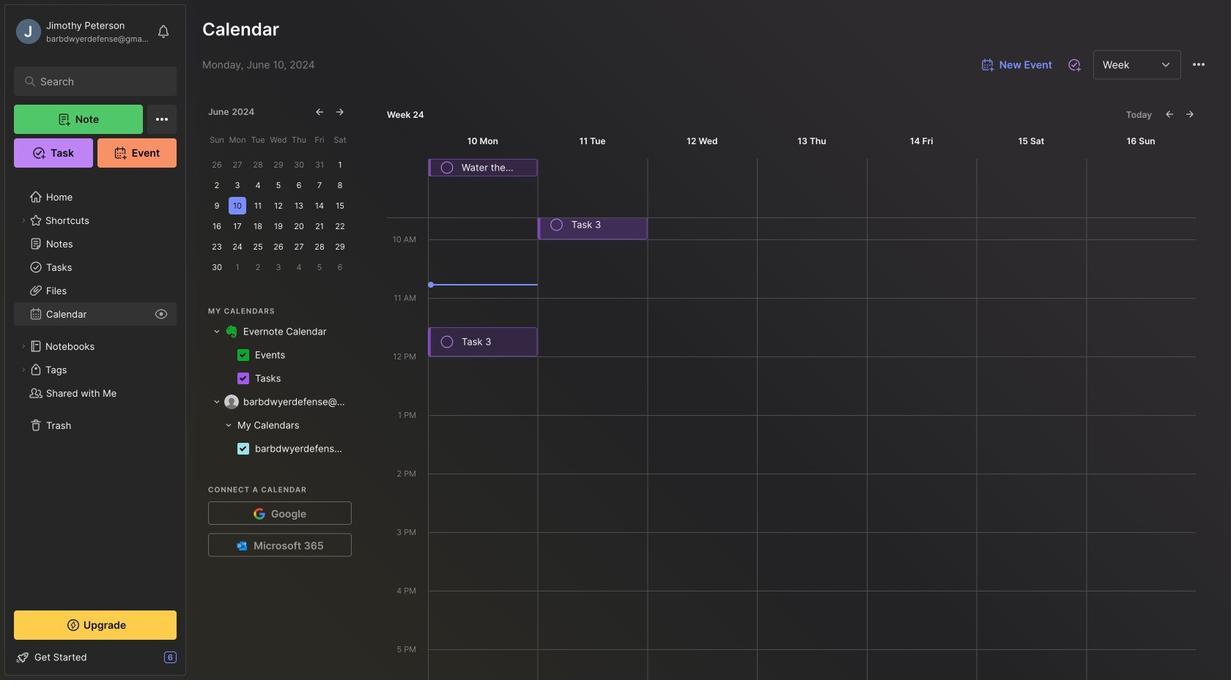Task type: describe. For each thing, give the bounding box(es) containing it.
cell down select763 checkbox
[[243, 395, 349, 410]]

1 row from the top
[[208, 320, 349, 344]]

cell for 5th row from the bottom
[[255, 348, 291, 363]]

Help and Learning task checklist field
[[5, 646, 185, 670]]

new task image
[[1067, 58, 1082, 72]]

main element
[[0, 0, 191, 681]]

2024 field
[[232, 106, 257, 118]]

arrow image
[[213, 328, 221, 336]]

Select763 checkbox
[[237, 373, 249, 385]]

0 horizontal spatial arrow image
[[213, 398, 221, 407]]

4 row from the top
[[208, 391, 349, 414]]

Search text field
[[40, 75, 157, 89]]

Select762 checkbox
[[237, 350, 249, 361]]

none search field inside main element
[[40, 73, 157, 90]]

1 horizontal spatial arrow image
[[224, 421, 233, 430]]

cell up select762 option
[[243, 325, 330, 339]]

5 row from the top
[[208, 414, 349, 438]]

cell for 4th row from the bottom
[[255, 372, 287, 386]]

cell for 1st row from the bottom
[[255, 442, 349, 457]]

cell for 5th row from the top
[[233, 418, 299, 433]]

3 row from the top
[[208, 367, 349, 391]]



Task type: locate. For each thing, give the bounding box(es) containing it.
0 vertical spatial arrow image
[[213, 398, 221, 407]]

cell right select763 checkbox
[[255, 372, 287, 386]]

tree
[[5, 177, 185, 598]]

2 grid from the top
[[208, 391, 349, 461]]

row
[[208, 320, 349, 344], [208, 344, 349, 367], [208, 367, 349, 391], [208, 391, 349, 414], [208, 414, 349, 438], [208, 438, 349, 461]]

cell right select762 option
[[255, 348, 291, 363]]

More actions field
[[1184, 50, 1214, 80]]

1 grid from the top
[[208, 320, 349, 391]]

grid
[[208, 320, 349, 391], [208, 391, 349, 461]]

None field
[[1093, 50, 1181, 80]]

cell right the select769 option
[[255, 442, 349, 457]]

cell
[[243, 325, 330, 339], [255, 348, 291, 363], [255, 372, 287, 386], [243, 395, 349, 410], [233, 418, 299, 433], [255, 442, 349, 457]]

arrow image
[[213, 398, 221, 407], [224, 421, 233, 430]]

expand tags image
[[19, 366, 28, 374]]

None checkbox
[[462, 336, 533, 349]]

tree inside main element
[[5, 177, 185, 598]]

Select769 checkbox
[[237, 443, 249, 455]]

Account field
[[14, 17, 150, 46]]

None text field
[[1103, 59, 1156, 71]]

row group
[[208, 414, 349, 461]]

expand notebooks image
[[19, 342, 28, 351]]

cell up the select769 option
[[233, 418, 299, 433]]

None checkbox
[[462, 161, 533, 174], [571, 218, 642, 232], [462, 161, 533, 174], [571, 218, 642, 232]]

2 row from the top
[[208, 344, 349, 367]]

June field
[[208, 106, 232, 118]]

None search field
[[40, 73, 157, 90]]

more actions image
[[1190, 56, 1208, 73]]

1 vertical spatial arrow image
[[224, 421, 233, 430]]

6 row from the top
[[208, 438, 349, 461]]

click to collapse image
[[185, 654, 196, 671]]



Task type: vqa. For each thing, say whether or not it's contained in the screenshot.
the bottommost The Arrow image
yes



